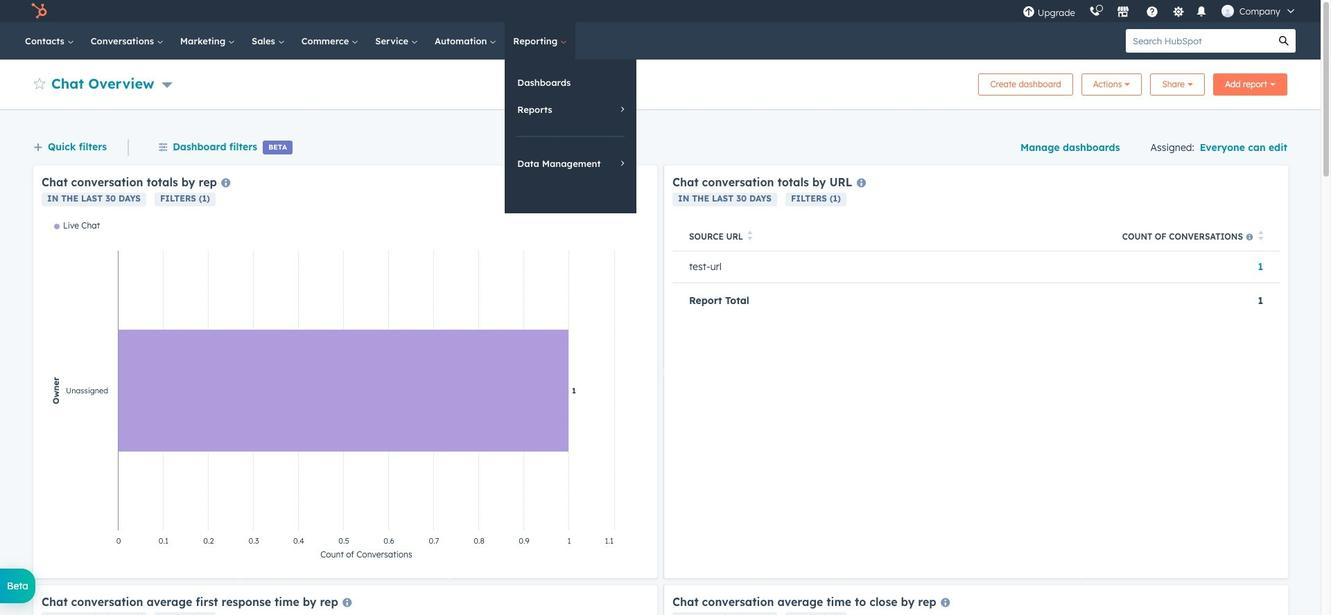 Task type: vqa. For each thing, say whether or not it's contained in the screenshot.
press to sort. image corresponding to second Press to sort. element
yes



Task type: locate. For each thing, give the bounding box(es) containing it.
press to sort. image
[[1258, 231, 1263, 241]]

press to sort. image
[[747, 231, 753, 241]]

1 horizontal spatial press to sort. element
[[1258, 231, 1263, 243]]

1 press to sort. element from the left
[[747, 231, 753, 243]]

chat conversation totals by url element
[[664, 166, 1288, 579]]

reporting menu
[[505, 60, 637, 214]]

menu
[[1016, 0, 1304, 22]]

press to sort. element
[[747, 231, 753, 243], [1258, 231, 1263, 243]]

chat conversation average time to close by rep element
[[664, 586, 1288, 616]]

banner
[[33, 69, 1287, 96]]

jacob simon image
[[1221, 5, 1234, 17]]

interactive chart image
[[42, 220, 649, 571]]

0 horizontal spatial press to sort. element
[[747, 231, 753, 243]]



Task type: describe. For each thing, give the bounding box(es) containing it.
marketplaces image
[[1117, 6, 1129, 19]]

chat conversation average first response time by rep element
[[33, 586, 657, 616]]

toggle series visibility region
[[54, 220, 100, 231]]

chat conversation totals by rep element
[[33, 166, 657, 579]]

2 press to sort. element from the left
[[1258, 231, 1263, 243]]

Search HubSpot search field
[[1126, 29, 1272, 53]]



